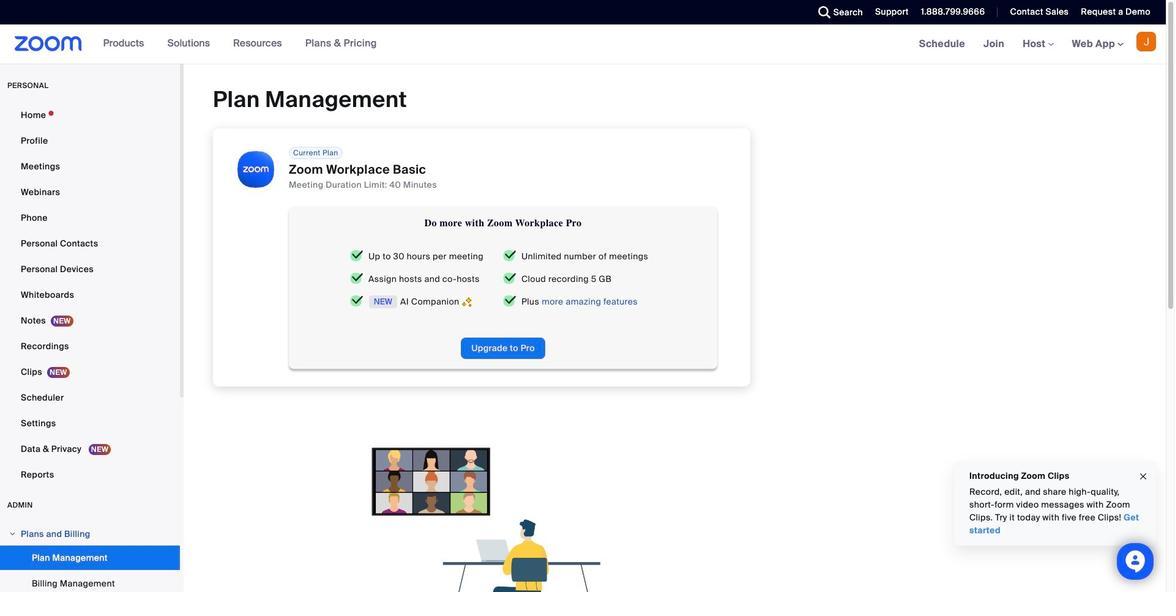 Task type: locate. For each thing, give the bounding box(es) containing it.
menu
[[0, 546, 180, 593]]

close image
[[1138, 470, 1148, 484]]

banner
[[0, 24, 1166, 64]]

check_boxesicon image
[[350, 250, 364, 262], [503, 250, 517, 262], [350, 273, 364, 285], [503, 273, 517, 285], [350, 296, 364, 307], [503, 296, 517, 307]]

ai starsicon image
[[462, 296, 472, 308]]

menu item
[[0, 523, 180, 546]]



Task type: describe. For each thing, give the bounding box(es) containing it.
profile picture image
[[1137, 32, 1156, 51]]

personal menu menu
[[0, 103, 180, 488]]

zoom logo image
[[15, 36, 82, 51]]

new tag2icon image
[[368, 296, 398, 308]]

meetings navigation
[[910, 24, 1166, 64]]

zoom oneicon image
[[237, 151, 274, 188]]

product information navigation
[[94, 24, 386, 64]]

right image
[[9, 531, 16, 538]]



Task type: vqa. For each thing, say whether or not it's contained in the screenshot.
"Profile picture"
yes



